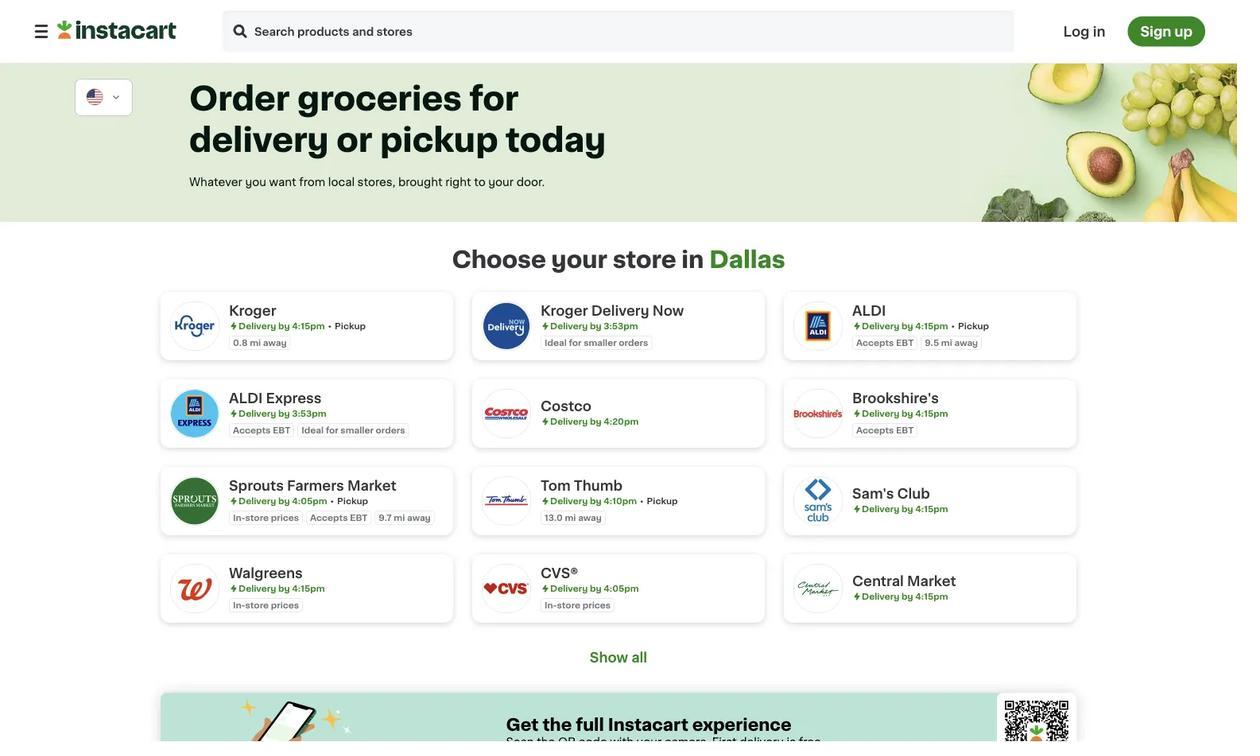 Task type: describe. For each thing, give the bounding box(es) containing it.
delivery by 3:53pm for express
[[239, 409, 327, 418]]

open main menu image
[[32, 22, 51, 41]]

in-store prices for sprouts farmers market
[[233, 513, 299, 522]]

by down sprouts
[[278, 497, 290, 505]]

1 horizontal spatial orders
[[619, 338, 648, 347]]

4:15pm for brookshire's
[[916, 409, 949, 418]]

by up brookshire's at bottom
[[902, 322, 914, 330]]

log in button
[[1059, 16, 1111, 47]]

pickup
[[380, 124, 498, 157]]

delivery down walgreens
[[239, 584, 276, 593]]

3:53pm for express
[[292, 409, 327, 418]]

delivery by 4:05pm
[[550, 584, 639, 593]]

13.0 mi away
[[545, 513, 602, 522]]

0 horizontal spatial your
[[489, 177, 514, 188]]

in- for walgreens
[[233, 601, 245, 610]]

store for walgreens
[[245, 601, 269, 610]]

show all
[[590, 651, 648, 665]]

delivery by 4:10pm • pickup
[[550, 497, 678, 505]]

delivery down central
[[862, 592, 900, 601]]

by up show
[[590, 584, 602, 593]]

sign up button
[[1128, 16, 1206, 47]]

dallas button
[[710, 249, 786, 271]]

9.5 mi away
[[925, 338, 979, 347]]

qr code image
[[997, 693, 1077, 742]]

club
[[898, 487, 930, 501]]

kroger image
[[170, 301, 220, 351]]

thumb
[[574, 479, 623, 493]]

order
[[189, 83, 290, 115]]

in- for cvs®
[[545, 601, 557, 610]]

4:15pm for central market
[[916, 592, 949, 601]]

9.5
[[925, 338, 939, 347]]

show
[[590, 651, 628, 665]]

from
[[299, 177, 325, 188]]

pickup for kroger
[[335, 322, 366, 330]]

4:15pm for walgreens
[[292, 584, 325, 593]]

want
[[269, 177, 296, 188]]

tom
[[541, 479, 571, 493]]

9.7
[[379, 513, 392, 522]]

store up now
[[613, 249, 677, 271]]

0 horizontal spatial in
[[682, 249, 704, 271]]

ebt for aldi express
[[273, 426, 291, 435]]

0.8
[[233, 338, 248, 347]]

0 vertical spatial ideal
[[545, 338, 567, 347]]

by down walgreens
[[278, 584, 290, 593]]

in- for sprouts farmers market
[[233, 513, 245, 522]]

now
[[653, 304, 684, 318]]

the
[[543, 716, 572, 733]]

mi for 0.8
[[250, 338, 261, 347]]

prices for cvs®
[[583, 601, 611, 610]]

delivery
[[189, 124, 329, 157]]

up
[[1175, 25, 1193, 38]]

to
[[474, 177, 486, 188]]

• for sprouts farmers market
[[330, 497, 334, 505]]

delivery left now
[[592, 304, 650, 318]]

mi for 13.0
[[565, 513, 576, 522]]

away for 9.7 mi away
[[407, 513, 431, 522]]

order groceries for delivery or pickup today
[[189, 83, 606, 157]]

whatever
[[189, 177, 243, 188]]

1 vertical spatial for
[[569, 338, 582, 347]]

3:53pm for delivery
[[604, 322, 638, 330]]

brookshire's
[[853, 392, 939, 405]]

pickup for tom thumb
[[647, 497, 678, 505]]

brought
[[398, 177, 443, 188]]

delivery down costco
[[550, 417, 588, 426]]

0 horizontal spatial ideal for smaller orders
[[302, 426, 405, 435]]

costco
[[541, 400, 592, 413]]

• for aldi
[[952, 322, 955, 330]]

walgreens
[[229, 567, 303, 580]]

pickup for aldi
[[959, 322, 990, 330]]

right
[[446, 177, 471, 188]]

all
[[632, 651, 648, 665]]

kroger delivery now image
[[482, 301, 531, 351]]

delivery up the "13.0 mi away"
[[550, 497, 588, 505]]

local
[[328, 177, 355, 188]]

aldi express
[[229, 392, 322, 405]]

• for tom thumb
[[640, 497, 644, 505]]

9.7 mi away
[[379, 513, 431, 522]]

instacart
[[608, 716, 689, 733]]

0 horizontal spatial ideal
[[302, 426, 324, 435]]

0 vertical spatial smaller
[[584, 338, 617, 347]]

delivery down sprouts
[[239, 497, 276, 505]]

0 vertical spatial market
[[348, 479, 397, 493]]

door.
[[517, 177, 545, 188]]

0.8 mi away
[[233, 338, 287, 347]]

choose
[[452, 249, 546, 271]]

tom thumb
[[541, 479, 623, 493]]

in inside button
[[1093, 25, 1106, 38]]

ebt for brookshire's
[[896, 426, 914, 435]]

accepts for aldi express
[[233, 426, 271, 435]]

accepts ebt for aldi express
[[233, 426, 291, 435]]

delivery by 4:15pm • pickup for kroger
[[239, 322, 366, 330]]

away for 9.5 mi away
[[955, 338, 979, 347]]

accepts ebt for brookshire's
[[857, 426, 914, 435]]

dallas
[[710, 249, 786, 271]]

• for kroger
[[328, 322, 332, 330]]

accepts for brookshire's
[[857, 426, 894, 435]]



Task type: vqa. For each thing, say whether or not it's contained in the screenshot.
Kroger corresponding to Kroger
yes



Task type: locate. For each thing, give the bounding box(es) containing it.
away for 0.8 mi away
[[263, 338, 287, 347]]

ideal for smaller orders down kroger delivery now
[[545, 338, 648, 347]]

kroger right kroger delivery now image
[[541, 304, 588, 318]]

stores,
[[358, 177, 396, 188]]

delivery up '0.8 mi away'
[[239, 322, 276, 330]]

4:15pm down brookshire's at bottom
[[916, 409, 949, 418]]

0 vertical spatial orders
[[619, 338, 648, 347]]

sprouts farmers market
[[229, 479, 397, 493]]

store for sprouts farmers market
[[245, 513, 269, 522]]

delivery down brookshire's at bottom
[[862, 409, 900, 418]]

3:53pm down express
[[292, 409, 327, 418]]

full
[[576, 716, 604, 733]]

sign up
[[1141, 25, 1193, 38]]

4:05pm down sprouts farmers market
[[292, 497, 327, 505]]

0 vertical spatial aldi
[[853, 304, 886, 318]]

1 horizontal spatial 4:05pm
[[604, 584, 639, 593]]

0 vertical spatial ideal for smaller orders
[[545, 338, 648, 347]]

away right 9.7
[[407, 513, 431, 522]]

in- down sprouts
[[233, 513, 245, 522]]

smaller up farmers
[[341, 426, 374, 435]]

prices for walgreens
[[271, 601, 299, 610]]

accepts down delivery by 4:05pm • pickup
[[310, 513, 348, 522]]

0 vertical spatial 4:05pm
[[292, 497, 327, 505]]

prices for sprouts farmers market
[[271, 513, 299, 522]]

3:53pm
[[604, 322, 638, 330], [292, 409, 327, 418]]

cvs® image
[[482, 564, 531, 613]]

2 delivery by 4:15pm • pickup from the left
[[862, 322, 990, 330]]

0 horizontal spatial 4:05pm
[[292, 497, 327, 505]]

your
[[489, 177, 514, 188], [552, 249, 608, 271]]

delivery by 4:15pm • pickup up '0.8 mi away'
[[239, 322, 366, 330]]

smaller down kroger delivery now
[[584, 338, 617, 347]]

ebt left 9.7
[[350, 513, 368, 522]]

ideal for smaller orders
[[545, 338, 648, 347], [302, 426, 405, 435]]

accepts ebt
[[857, 338, 914, 347], [233, 426, 291, 435], [857, 426, 914, 435], [310, 513, 368, 522]]

1 horizontal spatial for
[[470, 83, 519, 115]]

accepts ebt left 9.5
[[857, 338, 914, 347]]

Search field
[[221, 9, 1016, 54]]

1 horizontal spatial 3:53pm
[[604, 322, 638, 330]]

accepts down brookshire's at bottom
[[857, 426, 894, 435]]

today
[[506, 124, 606, 157]]

1 horizontal spatial in
[[1093, 25, 1106, 38]]

delivery by 4:15pm down walgreens
[[239, 584, 325, 593]]

ideal
[[545, 338, 567, 347], [302, 426, 324, 435]]

ebt
[[896, 338, 914, 347], [273, 426, 291, 435], [896, 426, 914, 435], [350, 513, 368, 522]]

get
[[506, 716, 539, 733]]

for inside order groceries for delivery or pickup today
[[470, 83, 519, 115]]

2 kroger from the left
[[541, 304, 588, 318]]

kroger delivery now
[[541, 304, 684, 318]]

by up '0.8 mi away'
[[278, 322, 290, 330]]

for
[[470, 83, 519, 115], [569, 338, 582, 347], [326, 426, 339, 435]]

3:53pm down kroger delivery now
[[604, 322, 638, 330]]

mi right 9.5
[[942, 338, 953, 347]]

accepts
[[857, 338, 894, 347], [233, 426, 271, 435], [857, 426, 894, 435], [310, 513, 348, 522]]

4:15pm down 'club'
[[916, 505, 949, 513]]

0 horizontal spatial smaller
[[341, 426, 374, 435]]

delivery by 3:53pm down kroger delivery now
[[550, 322, 638, 330]]

1 vertical spatial in
[[682, 249, 704, 271]]

sprouts farmers market image
[[170, 476, 220, 526]]

pickup for sprouts farmers market
[[337, 497, 368, 505]]

delivery down sam's
[[862, 505, 900, 513]]

sam's club
[[853, 487, 930, 501]]

delivery by 3:53pm
[[550, 322, 638, 330], [239, 409, 327, 418]]

delivery by 4:15pm for central market
[[862, 592, 949, 601]]

1 delivery by 4:15pm • pickup from the left
[[239, 322, 366, 330]]

smaller
[[584, 338, 617, 347], [341, 426, 374, 435]]

kroger
[[229, 304, 276, 318], [541, 304, 588, 318]]

4:15pm for sam's club
[[916, 505, 949, 513]]

4:15pm up express
[[292, 322, 325, 330]]

away right 9.5
[[955, 338, 979, 347]]

in- down walgreens
[[233, 601, 245, 610]]

delivery by 4:15pm for brookshire's
[[862, 409, 949, 418]]

mi for 9.5
[[942, 338, 953, 347]]

0 horizontal spatial delivery by 3:53pm
[[239, 409, 327, 418]]

0 horizontal spatial kroger
[[229, 304, 276, 318]]

log in
[[1064, 25, 1106, 38]]

brookshire's image
[[794, 389, 843, 438]]

0 vertical spatial in
[[1093, 25, 1106, 38]]

aldi right aldi image at the right of the page
[[853, 304, 886, 318]]

away right 0.8
[[263, 338, 287, 347]]

delivery
[[592, 304, 650, 318], [239, 322, 276, 330], [550, 322, 588, 330], [862, 322, 900, 330], [239, 409, 276, 418], [862, 409, 900, 418], [550, 417, 588, 426], [239, 497, 276, 505], [550, 497, 588, 505], [862, 505, 900, 513], [239, 584, 276, 593], [550, 584, 588, 593], [862, 592, 900, 601]]

delivery down aldi express
[[239, 409, 276, 418]]

delivery by 4:15pm • pickup
[[239, 322, 366, 330], [862, 322, 990, 330]]

sign
[[1141, 25, 1172, 38]]

orders
[[619, 338, 648, 347], [376, 426, 405, 435]]

delivery by 4:15pm down "central market"
[[862, 592, 949, 601]]

in-store prices for cvs®
[[545, 601, 611, 610]]

away down delivery by 4:10pm • pickup
[[578, 513, 602, 522]]

4:15pm up 9.5
[[916, 322, 949, 330]]

prices down walgreens
[[271, 601, 299, 610]]

by down thumb
[[590, 497, 602, 505]]

tom thumb image
[[482, 476, 531, 526]]

aldi for aldi
[[853, 304, 886, 318]]

2 vertical spatial for
[[326, 426, 339, 435]]

market
[[348, 479, 397, 493], [908, 575, 957, 588]]

delivery down kroger delivery now
[[550, 322, 588, 330]]

away
[[263, 338, 287, 347], [955, 338, 979, 347], [407, 513, 431, 522], [578, 513, 602, 522]]

by down kroger delivery now
[[590, 322, 602, 330]]

1 horizontal spatial kroger
[[541, 304, 588, 318]]

4:05pm for delivery by 4:05pm
[[604, 584, 639, 593]]

ideal down express
[[302, 426, 324, 435]]

delivery right aldi image at the right of the page
[[862, 322, 900, 330]]

mi right 13.0
[[565, 513, 576, 522]]

aldi image
[[794, 301, 843, 351]]

show all button
[[585, 648, 652, 667]]

aldi
[[853, 304, 886, 318], [229, 392, 263, 405]]

0 horizontal spatial aldi
[[229, 392, 263, 405]]

1 vertical spatial ideal for smaller orders
[[302, 426, 405, 435]]

kroger up '0.8 mi away'
[[229, 304, 276, 318]]

by down aldi express
[[278, 409, 290, 418]]

store down sprouts
[[245, 513, 269, 522]]

1 vertical spatial ideal
[[302, 426, 324, 435]]

for down kroger delivery now
[[569, 338, 582, 347]]

0 horizontal spatial orders
[[376, 426, 405, 435]]

1 horizontal spatial aldi
[[853, 304, 886, 318]]

in-store prices down walgreens
[[233, 601, 299, 610]]

1 horizontal spatial smaller
[[584, 338, 617, 347]]

0 horizontal spatial delivery by 4:15pm • pickup
[[239, 322, 366, 330]]

store down walgreens
[[245, 601, 269, 610]]

experience
[[693, 716, 792, 733]]

4:05pm for delivery by 4:05pm • pickup
[[292, 497, 327, 505]]

accepts ebt down delivery by 4:05pm • pickup
[[310, 513, 368, 522]]

1 horizontal spatial your
[[552, 249, 608, 271]]

delivery by 3:53pm down aldi express
[[239, 409, 327, 418]]

united states element
[[85, 87, 105, 107]]

delivery by 4:15pm down brookshire's at bottom
[[862, 409, 949, 418]]

aldi for aldi express
[[229, 392, 263, 405]]

central
[[853, 575, 904, 588]]

1 vertical spatial your
[[552, 249, 608, 271]]

ideal for smaller orders up farmers
[[302, 426, 405, 435]]

1 horizontal spatial market
[[908, 575, 957, 588]]

mi for 9.7
[[394, 513, 405, 522]]

sam's club image
[[794, 476, 843, 526]]

whatever you want from local stores, brought right to your door.
[[189, 177, 545, 188]]

0 vertical spatial for
[[470, 83, 519, 115]]

for up farmers
[[326, 426, 339, 435]]

you
[[245, 177, 266, 188]]

in
[[1093, 25, 1106, 38], [682, 249, 704, 271]]

kroger for kroger
[[229, 304, 276, 318]]

store
[[613, 249, 677, 271], [245, 513, 269, 522], [245, 601, 269, 610], [557, 601, 581, 610]]

delivery by 4:15pm
[[862, 409, 949, 418], [862, 505, 949, 513], [239, 584, 325, 593], [862, 592, 949, 601]]

accepts ebt down aldi express
[[233, 426, 291, 435]]

1 vertical spatial smaller
[[341, 426, 374, 435]]

instacart home image
[[57, 20, 177, 39]]

0 vertical spatial delivery by 3:53pm
[[550, 322, 638, 330]]

•
[[328, 322, 332, 330], [952, 322, 955, 330], [330, 497, 334, 505], [640, 497, 644, 505]]

ebt left 9.5
[[896, 338, 914, 347]]

1 vertical spatial orders
[[376, 426, 405, 435]]

groceries
[[297, 83, 462, 115]]

by left 4:20pm
[[590, 417, 602, 426]]

0 horizontal spatial 3:53pm
[[292, 409, 327, 418]]

4:05pm up show all button
[[604, 584, 639, 593]]

sprouts
[[229, 479, 284, 493]]

None search field
[[221, 9, 1016, 54]]

get the full instacart experience
[[506, 716, 792, 733]]

prices down delivery by 4:05pm on the bottom of the page
[[583, 601, 611, 610]]

kroger for kroger delivery now
[[541, 304, 588, 318]]

aldi express image
[[170, 389, 220, 438]]

in-store prices down sprouts
[[233, 513, 299, 522]]

central market image
[[794, 564, 843, 613]]

prices
[[271, 513, 299, 522], [271, 601, 299, 610], [583, 601, 611, 610]]

ebt for aldi
[[896, 338, 914, 347]]

in right log
[[1093, 25, 1106, 38]]

1 kroger from the left
[[229, 304, 276, 318]]

4:15pm
[[292, 322, 325, 330], [916, 322, 949, 330], [916, 409, 949, 418], [916, 505, 949, 513], [292, 584, 325, 593], [916, 592, 949, 601]]

1 vertical spatial market
[[908, 575, 957, 588]]

store down delivery by 4:05pm on the bottom of the page
[[557, 601, 581, 610]]

4:15pm down walgreens
[[292, 584, 325, 593]]

in-store prices down delivery by 4:05pm on the bottom of the page
[[545, 601, 611, 610]]

for up pickup
[[470, 83, 519, 115]]

express
[[266, 392, 322, 405]]

by down "central market"
[[902, 592, 914, 601]]

choose your store in dallas
[[452, 249, 786, 271]]

by
[[278, 322, 290, 330], [590, 322, 602, 330], [902, 322, 914, 330], [278, 409, 290, 418], [902, 409, 914, 418], [590, 417, 602, 426], [278, 497, 290, 505], [590, 497, 602, 505], [902, 505, 914, 513], [278, 584, 290, 593], [590, 584, 602, 593], [902, 592, 914, 601]]

1 vertical spatial aldi
[[229, 392, 263, 405]]

ideal right kroger delivery now image
[[545, 338, 567, 347]]

mi
[[250, 338, 261, 347], [942, 338, 953, 347], [394, 513, 405, 522], [565, 513, 576, 522]]

pickup
[[335, 322, 366, 330], [959, 322, 990, 330], [337, 497, 368, 505], [647, 497, 678, 505]]

accepts ebt for aldi
[[857, 338, 914, 347]]

4:05pm
[[292, 497, 327, 505], [604, 584, 639, 593]]

4:10pm
[[604, 497, 637, 505]]

aldi left express
[[229, 392, 263, 405]]

your right to
[[489, 177, 514, 188]]

1 horizontal spatial ideal
[[545, 338, 567, 347]]

accepts left 9.5
[[857, 338, 894, 347]]

mi right 0.8
[[250, 338, 261, 347]]

in- down cvs® on the bottom left of page
[[545, 601, 557, 610]]

in-
[[233, 513, 245, 522], [233, 601, 245, 610], [545, 601, 557, 610]]

13.0
[[545, 513, 563, 522]]

delivery by 4:15pm • pickup for aldi
[[862, 322, 990, 330]]

sam's
[[853, 487, 894, 501]]

walgreens image
[[170, 564, 220, 613]]

4:15pm down "central market"
[[916, 592, 949, 601]]

accepts for aldi
[[857, 338, 894, 347]]

by down 'club'
[[902, 505, 914, 513]]

1 vertical spatial delivery by 3:53pm
[[239, 409, 327, 418]]

cvs®
[[541, 567, 579, 580]]

in-store prices for walgreens
[[233, 601, 299, 610]]

0 horizontal spatial for
[[326, 426, 339, 435]]

log
[[1064, 25, 1090, 38]]

store for cvs®
[[557, 601, 581, 610]]

2 horizontal spatial for
[[569, 338, 582, 347]]

central market
[[853, 575, 957, 588]]

1 horizontal spatial delivery by 3:53pm
[[550, 322, 638, 330]]

or
[[337, 124, 373, 157]]

0 vertical spatial your
[[489, 177, 514, 188]]

delivery by 4:15pm down 'club'
[[862, 505, 949, 513]]

delivery by 4:15pm • pickup up 9.5
[[862, 322, 990, 330]]

prices down delivery by 4:05pm • pickup
[[271, 513, 299, 522]]

delivery by 4:05pm • pickup
[[239, 497, 368, 505]]

ebt down aldi express
[[273, 426, 291, 435]]

ebt down brookshire's at bottom
[[896, 426, 914, 435]]

delivery down cvs® on the bottom left of page
[[550, 584, 588, 593]]

market up 9.7
[[348, 479, 397, 493]]

0 horizontal spatial market
[[348, 479, 397, 493]]

farmers
[[287, 479, 344, 493]]

1 horizontal spatial delivery by 4:15pm • pickup
[[862, 322, 990, 330]]

delivery by 4:20pm
[[550, 417, 639, 426]]

1 vertical spatial 3:53pm
[[292, 409, 327, 418]]

by down brookshire's at bottom
[[902, 409, 914, 418]]

costco image
[[482, 389, 531, 438]]

1 vertical spatial 4:05pm
[[604, 584, 639, 593]]

accepts ebt down brookshire's at bottom
[[857, 426, 914, 435]]

delivery by 4:15pm for walgreens
[[239, 584, 325, 593]]

delivery by 4:15pm for sam's club
[[862, 505, 949, 513]]

4:20pm
[[604, 417, 639, 426]]

accepts down aldi express
[[233, 426, 271, 435]]

0 vertical spatial 3:53pm
[[604, 322, 638, 330]]

delivery by 3:53pm for delivery
[[550, 322, 638, 330]]

away for 13.0 mi away
[[578, 513, 602, 522]]

your up kroger delivery now
[[552, 249, 608, 271]]

in left dallas
[[682, 249, 704, 271]]

mi right 9.7
[[394, 513, 405, 522]]

1 horizontal spatial ideal for smaller orders
[[545, 338, 648, 347]]

market right central
[[908, 575, 957, 588]]

in-store prices
[[233, 513, 299, 522], [233, 601, 299, 610], [545, 601, 611, 610]]



